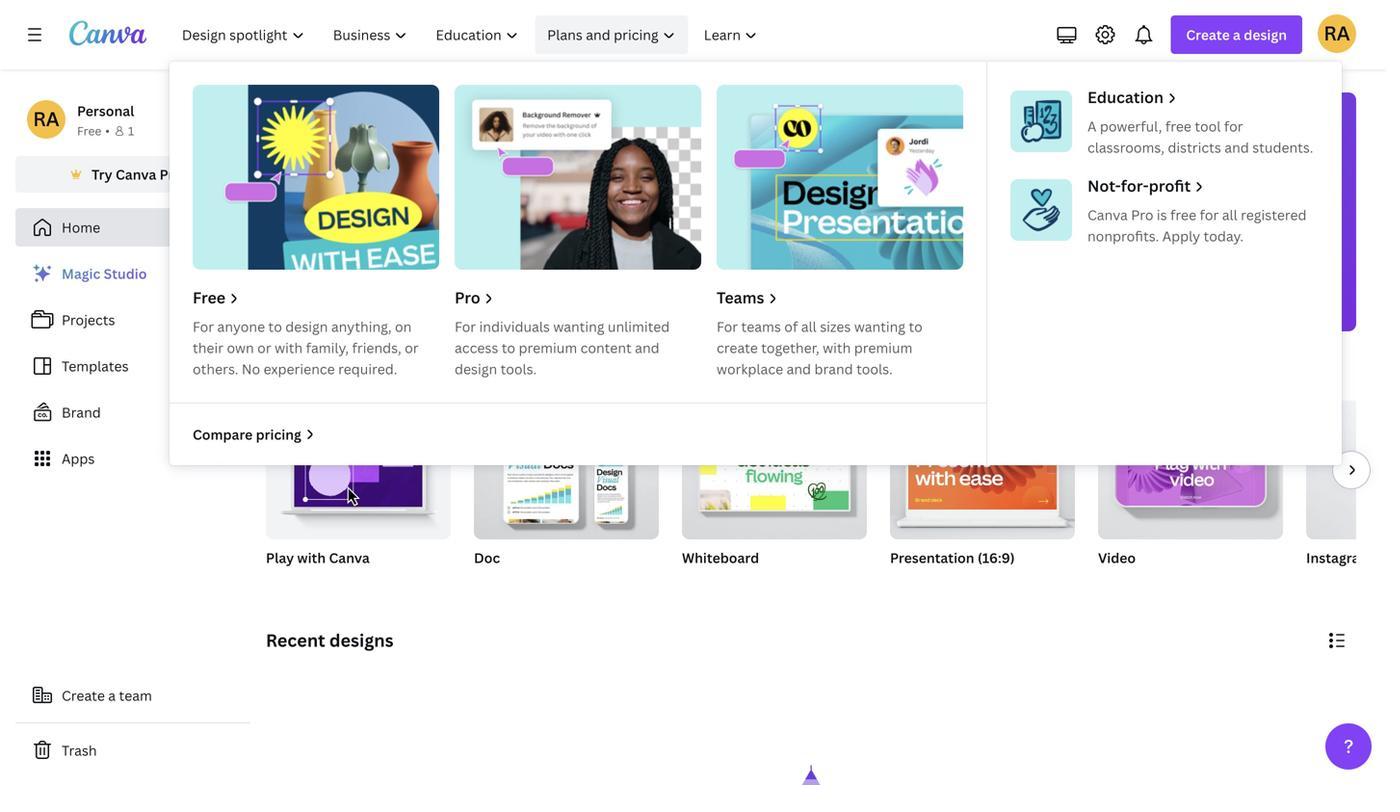 Task type: describe. For each thing, give the bounding box(es) containing it.
magic
[[62, 265, 100, 283]]

social
[[776, 300, 810, 316]]

you
[[266, 362, 298, 385]]

and inside for teams of all sizes wanting to create together, with premium workplace and brand tools.
[[787, 360, 811, 378]]

free for free
[[193, 287, 226, 308]]

their
[[193, 339, 224, 357]]

and inside the a powerful, free tool for classrooms, districts and students.
[[1225, 138, 1250, 157]]

plans and pricing button
[[535, 15, 688, 54]]

projects link
[[15, 301, 251, 339]]

media
[[812, 300, 847, 316]]

nonprofits.
[[1088, 227, 1160, 245]]

a for team
[[108, 687, 116, 705]]

video
[[1099, 549, 1136, 567]]

home link
[[15, 208, 251, 247]]

for for education
[[1225, 117, 1244, 135]]

group for whiteboard
[[682, 401, 867, 540]]

design inside dropdown button
[[1244, 26, 1287, 44]]

templates link
[[15, 347, 251, 385]]

classrooms,
[[1088, 138, 1165, 157]]

today?
[[913, 115, 1022, 157]]

for teams of all sizes wanting to create together, with premium workplace and brand tools.
[[717, 318, 923, 378]]

studio
[[104, 265, 147, 283]]

pro inside try canva pro button
[[160, 165, 182, 184]]

plans and pricing
[[547, 26, 659, 44]]

presentations
[[664, 300, 742, 316]]

try canva pro button
[[15, 156, 251, 193]]

what will you design today?
[[601, 115, 1022, 157]]

ruby anderson image for ruby anderson element
[[27, 100, 66, 139]]

1 or from the left
[[257, 339, 271, 357]]

premium inside for teams of all sizes wanting to create together, with premium workplace and brand tools.
[[854, 339, 913, 357]]

for individuals wanting unlimited access to premium content and design tools.
[[455, 318, 670, 378]]

profit
[[1149, 175, 1191, 196]]

for for teams
[[717, 318, 738, 336]]

free for free •
[[77, 123, 101, 139]]

design inside the for individuals wanting unlimited access to premium content and design tools.
[[455, 360, 497, 378]]

(16:9)
[[978, 549, 1015, 567]]

home
[[62, 218, 100, 237]]

new
[[205, 267, 230, 280]]

try canva pro
[[92, 165, 182, 184]]

plans
[[547, 26, 583, 44]]

with for teams
[[823, 339, 851, 357]]

might
[[302, 362, 351, 385]]

what
[[601, 115, 683, 157]]

doc group
[[474, 401, 659, 592]]

all inside for teams of all sizes wanting to create together, with premium workplace and brand tools.
[[802, 318, 817, 336]]

group for video
[[1099, 401, 1284, 540]]

print products
[[987, 300, 1068, 316]]

to inside for teams of all sizes wanting to create together, with premium workplace and brand tools.
[[909, 318, 923, 336]]

instagram post (square) group
[[1307, 401, 1388, 592]]

friends,
[[352, 339, 402, 357]]

compare
[[193, 425, 253, 444]]

video group
[[1099, 401, 1284, 592]]

together,
[[762, 339, 820, 357]]

is
[[1157, 206, 1168, 224]]

personal
[[77, 102, 134, 120]]

for for pro
[[455, 318, 476, 336]]

required.
[[338, 360, 397, 378]]

not-
[[1088, 175, 1121, 196]]

for for free
[[193, 318, 214, 336]]

presentation (16:9) group
[[890, 401, 1075, 592]]

presentation
[[890, 549, 975, 567]]

others.
[[193, 360, 238, 378]]

design right the you
[[809, 115, 907, 157]]

will
[[689, 115, 739, 157]]

instagram
[[1307, 549, 1373, 567]]

all inside canva pro is free for all registered nonprofits. apply today.
[[1223, 206, 1238, 224]]

brand
[[815, 360, 853, 378]]

premium inside the for individuals wanting unlimited access to premium content and design tools.
[[519, 339, 577, 357]]

no
[[242, 360, 260, 378]]

group for presentation (16:9)
[[890, 401, 1075, 540]]

apps
[[62, 450, 95, 468]]

anyone
[[217, 318, 265, 336]]

social media
[[776, 300, 847, 316]]

whiteboard group
[[682, 401, 867, 592]]

tool
[[1195, 117, 1221, 135]]

group for doc
[[474, 401, 659, 540]]

canva inside button
[[116, 165, 156, 184]]

today.
[[1204, 227, 1244, 245]]

access
[[455, 339, 499, 357]]

create a design
[[1187, 26, 1287, 44]]

compare pricing
[[193, 425, 301, 444]]

ruby anderson image for ruby anderson image
[[1318, 14, 1357, 53]]

a powerful, free tool for classrooms, districts and students.
[[1088, 117, 1314, 157]]

try...
[[422, 362, 460, 385]]

presentations button
[[664, 231, 742, 331]]

sizes
[[820, 318, 851, 336]]

teams
[[742, 318, 781, 336]]

templates
[[62, 357, 129, 375]]

apps link
[[15, 439, 251, 478]]

create
[[717, 339, 758, 357]]

for anyone to design anything, on their own or with family, friends, or others. no experience required.
[[193, 318, 419, 378]]

doc
[[474, 549, 500, 567]]

po
[[1376, 549, 1388, 567]]

compare pricing link
[[193, 424, 317, 445]]

create a team
[[62, 687, 152, 705]]

play with canva group
[[266, 401, 451, 569]]

play with canva
[[266, 549, 370, 567]]

not-for-profit
[[1088, 175, 1191, 196]]

plans and pricing menu
[[170, 62, 1342, 465]]

instagram po
[[1307, 549, 1388, 567]]



Task type: locate. For each thing, give the bounding box(es) containing it.
wanting inside the for individuals wanting unlimited access to premium content and design tools.
[[553, 318, 605, 336]]

a inside button
[[108, 687, 116, 705]]

team
[[119, 687, 152, 705]]

for up today. at the right
[[1200, 206, 1219, 224]]

own
[[227, 339, 254, 357]]

1 tools. from the left
[[501, 360, 537, 378]]

and inside the for individuals wanting unlimited access to premium content and design tools.
[[635, 339, 660, 357]]

1 premium from the left
[[519, 339, 577, 357]]

3 group from the left
[[890, 401, 1075, 540]]

0 horizontal spatial free
[[77, 123, 101, 139]]

2 group from the left
[[682, 401, 867, 540]]

ra button
[[1318, 14, 1357, 53]]

or down 'on'
[[405, 339, 419, 357]]

for up their
[[193, 318, 214, 336]]

1 horizontal spatial premium
[[854, 339, 913, 357]]

unlimited
[[608, 318, 670, 336]]

0 horizontal spatial or
[[257, 339, 271, 357]]

social media button
[[776, 231, 847, 331]]

0 horizontal spatial create
[[62, 687, 105, 705]]

pricing inside popup button
[[614, 26, 659, 44]]

1 horizontal spatial create
[[1187, 26, 1230, 44]]

apply
[[1163, 227, 1201, 245]]

to right anyone
[[268, 318, 282, 336]]

canva inside group
[[329, 549, 370, 567]]

group
[[474, 401, 659, 540], [682, 401, 867, 540], [890, 401, 1075, 540], [1099, 401, 1284, 540], [1307, 401, 1388, 540]]

and inside popup button
[[586, 26, 611, 44]]

free inside the plans and pricing menu
[[193, 287, 226, 308]]

0 horizontal spatial for
[[1200, 206, 1219, 224]]

a
[[1234, 26, 1241, 44], [108, 687, 116, 705]]

pricing
[[614, 26, 659, 44], [256, 425, 301, 444]]

2 tools. from the left
[[857, 360, 893, 378]]

1 horizontal spatial for
[[1225, 117, 1244, 135]]

all up today. at the right
[[1223, 206, 1238, 224]]

pro up "access" on the left top of the page
[[455, 287, 481, 308]]

design up family,
[[286, 318, 328, 336]]

recent designs
[[266, 629, 394, 652]]

free up "districts"
[[1166, 117, 1192, 135]]

1 vertical spatial all
[[802, 318, 817, 336]]

free left the •
[[77, 123, 101, 139]]

1 horizontal spatial pro
[[455, 287, 481, 308]]

and right "districts"
[[1225, 138, 1250, 157]]

create inside dropdown button
[[1187, 26, 1230, 44]]

for up "access" on the left top of the page
[[455, 318, 476, 336]]

2 premium from the left
[[854, 339, 913, 357]]

0 horizontal spatial pricing
[[256, 425, 301, 444]]

1 vertical spatial for
[[1200, 206, 1219, 224]]

free
[[1166, 117, 1192, 135], [1171, 206, 1197, 224]]

to inside the for individuals wanting unlimited access to premium content and design tools.
[[502, 339, 516, 357]]

for inside the for individuals wanting unlimited access to premium content and design tools.
[[455, 318, 476, 336]]

projects
[[62, 311, 115, 329]]

create up tool
[[1187, 26, 1230, 44]]

0 vertical spatial pricing
[[614, 26, 659, 44]]

2 or from the left
[[405, 339, 419, 357]]

with up experience
[[275, 339, 303, 357]]

free down 'new'
[[193, 287, 226, 308]]

•
[[105, 123, 110, 139]]

0 vertical spatial free
[[77, 123, 101, 139]]

education
[[1088, 87, 1164, 107]]

2 vertical spatial canva
[[329, 549, 370, 567]]

None search field
[[522, 179, 1100, 218]]

0 horizontal spatial for
[[193, 318, 214, 336]]

and down together,
[[787, 360, 811, 378]]

a
[[1088, 117, 1097, 135]]

to right sizes
[[909, 318, 923, 336]]

pricing inside menu
[[256, 425, 301, 444]]

tools. down individuals
[[501, 360, 537, 378]]

teams
[[717, 287, 765, 308]]

0 horizontal spatial all
[[802, 318, 817, 336]]

1 horizontal spatial or
[[405, 339, 419, 357]]

1 horizontal spatial ruby anderson image
[[1318, 14, 1357, 53]]

and down unlimited
[[635, 339, 660, 357]]

for for not-for-profit
[[1200, 206, 1219, 224]]

free inside the a powerful, free tool for classrooms, districts and students.
[[1166, 117, 1192, 135]]

to inside for anyone to design anything, on their own or with family, friends, or others. no experience required.
[[268, 318, 282, 336]]

0 vertical spatial for
[[1225, 117, 1244, 135]]

ruby anderson element
[[27, 100, 66, 139]]

0 horizontal spatial premium
[[519, 339, 577, 357]]

to down individuals
[[502, 339, 516, 357]]

canva right the play
[[329, 549, 370, 567]]

print products button
[[987, 231, 1068, 331]]

list
[[15, 254, 251, 478]]

tools. inside for teams of all sizes wanting to create together, with premium workplace and brand tools.
[[857, 360, 893, 378]]

free •
[[77, 123, 110, 139]]

0 vertical spatial all
[[1223, 206, 1238, 224]]

1 horizontal spatial canva
[[329, 549, 370, 567]]

tools.
[[501, 360, 537, 378], [857, 360, 893, 378]]

for up create
[[717, 318, 738, 336]]

tools. inside the for individuals wanting unlimited access to premium content and design tools.
[[501, 360, 537, 378]]

or right own
[[257, 339, 271, 357]]

1 wanting from the left
[[553, 318, 605, 336]]

wanting up content
[[553, 318, 605, 336]]

canva right try
[[116, 165, 156, 184]]

ruby anderson image
[[1318, 14, 1357, 53], [27, 100, 66, 139]]

design
[[1244, 26, 1287, 44], [809, 115, 907, 157], [286, 318, 328, 336], [455, 360, 497, 378]]

design down "access" on the left top of the page
[[455, 360, 497, 378]]

for right tool
[[1225, 117, 1244, 135]]

you
[[745, 115, 802, 157]]

2 horizontal spatial for
[[717, 318, 738, 336]]

with inside for anyone to design anything, on their own or with family, friends, or others. no experience required.
[[275, 339, 303, 357]]

1 vertical spatial pro
[[1132, 206, 1154, 224]]

design left ruby anderson image
[[1244, 26, 1287, 44]]

with right the play
[[297, 549, 326, 567]]

create inside button
[[62, 687, 105, 705]]

1 group from the left
[[474, 401, 659, 540]]

for inside for anyone to design anything, on their own or with family, friends, or others. no experience required.
[[193, 318, 214, 336]]

play
[[266, 549, 294, 567]]

0 vertical spatial free
[[1166, 117, 1192, 135]]

designs
[[329, 629, 394, 652]]

0 vertical spatial pro
[[160, 165, 182, 184]]

create a team button
[[15, 676, 251, 715]]

wanting right sizes
[[855, 318, 906, 336]]

pricing right compare
[[256, 425, 301, 444]]

pro inside canva pro is free for all registered nonprofits. apply today.
[[1132, 206, 1154, 224]]

to
[[268, 318, 282, 336], [909, 318, 923, 336], [502, 339, 516, 357], [400, 362, 418, 385]]

for-
[[1121, 175, 1149, 196]]

premium
[[519, 339, 577, 357], [854, 339, 913, 357]]

1 vertical spatial create
[[62, 687, 105, 705]]

whiteboard
[[682, 549, 759, 567]]

0 horizontal spatial a
[[108, 687, 116, 705]]

trash link
[[15, 731, 251, 770]]

2 wanting from the left
[[855, 318, 906, 336]]

free inside canva pro is free for all registered nonprofits. apply today.
[[1171, 206, 1197, 224]]

0 horizontal spatial tools.
[[501, 360, 537, 378]]

1 vertical spatial pricing
[[256, 425, 301, 444]]

products
[[1017, 300, 1068, 316]]

1 vertical spatial free
[[193, 287, 226, 308]]

on
[[395, 318, 412, 336]]

canva up nonprofits.
[[1088, 206, 1128, 224]]

1 vertical spatial ruby anderson image
[[27, 100, 66, 139]]

0 horizontal spatial ruby anderson image
[[27, 100, 66, 139]]

0 vertical spatial a
[[1234, 26, 1241, 44]]

4 group from the left
[[1099, 401, 1284, 540]]

ruby anderson image
[[1318, 14, 1357, 53]]

2 for from the left
[[455, 318, 476, 336]]

1 vertical spatial free
[[1171, 206, 1197, 224]]

0 horizontal spatial canva
[[116, 165, 156, 184]]

powerful,
[[1100, 117, 1163, 135]]

family,
[[306, 339, 349, 357]]

brand
[[62, 403, 101, 422]]

all right of
[[802, 318, 817, 336]]

top level navigation element
[[170, 15, 1342, 465]]

pro up the home link
[[160, 165, 182, 184]]

1 horizontal spatial for
[[455, 318, 476, 336]]

0 vertical spatial canva
[[116, 165, 156, 184]]

trash
[[62, 742, 97, 760]]

pro
[[160, 165, 182, 184], [1132, 206, 1154, 224], [455, 287, 481, 308]]

2 horizontal spatial canva
[[1088, 206, 1128, 224]]

for inside for teams of all sizes wanting to create together, with premium workplace and brand tools.
[[717, 318, 738, 336]]

tools. right brand
[[857, 360, 893, 378]]

wanting inside for teams of all sizes wanting to create together, with premium workplace and brand tools.
[[855, 318, 906, 336]]

1 vertical spatial a
[[108, 687, 116, 705]]

2 vertical spatial pro
[[455, 287, 481, 308]]

with down sizes
[[823, 339, 851, 357]]

canva inside canva pro is free for all registered nonprofits. apply today.
[[1088, 206, 1128, 224]]

0 horizontal spatial wanting
[[553, 318, 605, 336]]

recent
[[266, 629, 325, 652]]

magic studio
[[62, 265, 147, 283]]

1 horizontal spatial free
[[193, 287, 226, 308]]

create for create a team
[[62, 687, 105, 705]]

3 for from the left
[[717, 318, 738, 336]]

districts
[[1168, 138, 1222, 157]]

to left try...
[[400, 362, 418, 385]]

1
[[128, 123, 134, 139]]

print
[[987, 300, 1014, 316]]

presentation (16:9)
[[890, 549, 1015, 567]]

create for create a design
[[1187, 26, 1230, 44]]

workplace
[[717, 360, 784, 378]]

with inside group
[[297, 549, 326, 567]]

1 horizontal spatial wanting
[[855, 318, 906, 336]]

experience
[[264, 360, 335, 378]]

0 vertical spatial ruby anderson image
[[1318, 14, 1357, 53]]

a inside dropdown button
[[1234, 26, 1241, 44]]

of
[[785, 318, 798, 336]]

a for design
[[1234, 26, 1241, 44]]

anything,
[[331, 318, 392, 336]]

for inside canva pro is free for all registered nonprofits. apply today.
[[1200, 206, 1219, 224]]

all
[[1223, 206, 1238, 224], [802, 318, 817, 336]]

2 horizontal spatial pro
[[1132, 206, 1154, 224]]

for inside the a powerful, free tool for classrooms, districts and students.
[[1225, 117, 1244, 135]]

design inside for anyone to design anything, on their own or with family, friends, or others. no experience required.
[[286, 318, 328, 336]]

0 horizontal spatial pro
[[160, 165, 182, 184]]

with for free
[[275, 339, 303, 357]]

1 for from the left
[[193, 318, 214, 336]]

1 horizontal spatial all
[[1223, 206, 1238, 224]]

try
[[92, 165, 112, 184]]

1 horizontal spatial tools.
[[857, 360, 893, 378]]

or
[[257, 339, 271, 357], [405, 339, 419, 357]]

you might want to try...
[[266, 362, 460, 385]]

create left team
[[62, 687, 105, 705]]

create a design button
[[1171, 15, 1303, 54]]

group for instagram po
[[1307, 401, 1388, 540]]

with inside for teams of all sizes wanting to create together, with premium workplace and brand tools.
[[823, 339, 851, 357]]

pricing right plans
[[614, 26, 659, 44]]

1 horizontal spatial pricing
[[614, 26, 659, 44]]

registered
[[1241, 206, 1307, 224]]

and right plans
[[586, 26, 611, 44]]

docs
[[474, 300, 502, 316]]

0 vertical spatial create
[[1187, 26, 1230, 44]]

5 group from the left
[[1307, 401, 1388, 540]]

1 vertical spatial canva
[[1088, 206, 1128, 224]]

canva
[[116, 165, 156, 184], [1088, 206, 1128, 224], [329, 549, 370, 567]]

individuals
[[479, 318, 550, 336]]

1 horizontal spatial a
[[1234, 26, 1241, 44]]

wanting
[[553, 318, 605, 336], [855, 318, 906, 336]]

content
[[581, 339, 632, 357]]

pro left is
[[1132, 206, 1154, 224]]

with
[[275, 339, 303, 357], [823, 339, 851, 357], [297, 549, 326, 567]]

and
[[586, 26, 611, 44], [1225, 138, 1250, 157], [635, 339, 660, 357], [787, 360, 811, 378]]

for
[[1225, 117, 1244, 135], [1200, 206, 1219, 224]]

canva pro is free for all registered nonprofits. apply today.
[[1088, 206, 1307, 245]]

list containing magic studio
[[15, 254, 251, 478]]

free up apply
[[1171, 206, 1197, 224]]

docs button
[[464, 231, 511, 331]]



Task type: vqa. For each thing, say whether or not it's contained in the screenshot.


